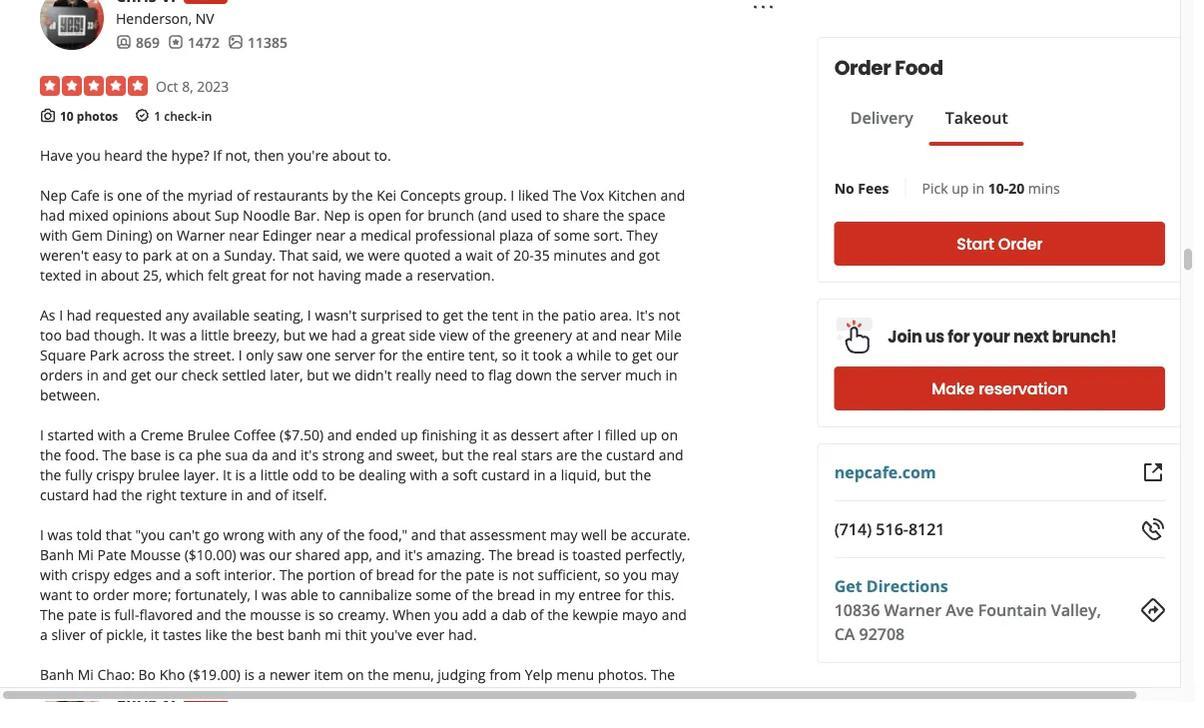Task type: vqa. For each thing, say whether or not it's contained in the screenshot.
"dumpling baby china bistro" icon
no



Task type: locate. For each thing, give the bounding box(es) containing it.
in right tent
[[522, 305, 534, 324]]

warner down the directions at the right of page
[[885, 599, 942, 621]]

1 vertical spatial crispy
[[72, 565, 110, 584]]

texted
[[40, 265, 81, 284]]

had up told
[[93, 485, 117, 504]]

2 horizontal spatial you
[[624, 565, 648, 584]]

to right used
[[546, 206, 560, 224]]

order
[[835, 54, 892, 82], [999, 233, 1043, 255]]

have you heard the hype? if not, then you're about to.
[[40, 146, 391, 165]]

of up opinions
[[146, 186, 159, 205]]

an
[[596, 685, 612, 702]]

at up which
[[176, 245, 188, 264]]

available
[[192, 305, 250, 324]]

10
[[60, 108, 74, 124]]

1 horizontal spatial it
[[223, 465, 232, 484]]

it inside as i had requested any available seating, i wasn't surprised to get the tent in the patio area. it's not too bad though. it was a little breezy, but we had a great side view of the greenery at and near mile square park across the street. i only saw one server for the entire tent, so it took a while to get our orders in and get our check settled later, but we didn't really need to flag down the server much in between.
[[148, 325, 157, 344]]

of up add in the bottom of the page
[[455, 585, 469, 604]]

0 horizontal spatial pate
[[68, 605, 97, 624]]

0 vertical spatial be
[[339, 465, 355, 484]]

custard down filled
[[607, 445, 655, 464]]

2 mi from the top
[[78, 665, 94, 684]]

that up pate
[[106, 525, 132, 544]]

0 horizontal spatial order
[[835, 54, 892, 82]]

1 horizontal spatial so
[[502, 345, 517, 364]]

1 horizontal spatial at
[[576, 325, 589, 344]]

0 horizontal spatial little
[[201, 325, 229, 344]]

2 horizontal spatial it
[[521, 345, 529, 364]]

had inside nep cafe is one of the myriad of restaurants by the kei concepts group. i liked the vox kitchen and had mixed opinions about sup noodle bar. nep is open for brunch (and used to share the space with gem dining) on warner near edinger near a medical professional plaza of some sort. they weren't easy to park at on a sunday. that said, we were quoted a wait of 20-35 minutes and got texted in about 25, which felt great for not having made a reservation.
[[40, 206, 65, 224]]

banh
[[40, 545, 74, 564], [40, 665, 74, 684]]

great down surprised
[[372, 325, 406, 344]]

warner
[[177, 225, 225, 244], [885, 599, 942, 621]]

pickle,
[[106, 625, 147, 644]]

minutes
[[554, 245, 607, 264]]

1 vertical spatial you
[[624, 565, 648, 584]]

the inside nep cafe is one of the myriad of restaurants by the kei concepts group. i liked the vox kitchen and had mixed opinions about sup noodle bar. nep is open for brunch (and used to share the space with gem dining) on warner near edinger near a medical professional plaza of some sort. they weren't easy to park at on a sunday. that said, we were quoted a wait of 20-35 minutes and got texted in about 25, which felt great for not having made a reservation.
[[553, 186, 577, 205]]

2 banh from the top
[[40, 665, 74, 684]]

the left hype?
[[146, 146, 168, 165]]

some inside nep cafe is one of the myriad of restaurants by the kei concepts group. i liked the vox kitchen and had mixed opinions about sup noodle bar. nep is open for brunch (and used to share the space with gem dining) on warner near edinger near a medical professional plaza of some sort. they weren't easy to park at on a sunday. that said, we were quoted a wait of 20-35 minutes and got texted in about 25, which felt great for not having made a reservation.
[[554, 225, 590, 244]]

it's up 'odd'
[[301, 445, 319, 464]]

1 banh from the top
[[40, 545, 74, 564]]

0 vertical spatial side
[[409, 325, 436, 344]]

mi inside i was told that "you can't go wrong with any of the food," and that assessment may well be accurate. banh mi pate mousse ($10.00) was our shared app, and it's amazing. the bread is toasted perfectly, with crispy edges and a soft interior. the portion of bread for the pate is not sufficient, so you may want to order more; fortunately, i was able to cannibalize some of the bread in my entree for this. the pate is full-flavored and the mousse is so creamy. when you add a dab of the kewpie mayo and a sliver of pickle, it tastes like the best banh mi thit you've ever had.
[[78, 545, 94, 564]]

1 vertical spatial it
[[481, 425, 489, 444]]

i inside nep cafe is one of the myriad of restaurants by the kei concepts group. i liked the vox kitchen and had mixed opinions about sup noodle bar. nep is open for brunch (and used to share the space with gem dining) on warner near edinger near a medical professional plaza of some sort. they weren't easy to park at on a sunday. that said, we were quoted a wait of 20-35 minutes and got texted in about 25, which felt great for not having made a reservation.
[[511, 186, 515, 205]]

one
[[117, 186, 142, 205], [306, 345, 331, 364]]

item
[[314, 665, 344, 684]]

($7.50)
[[280, 425, 324, 444]]

0 horizontal spatial it
[[148, 325, 157, 344]]

be inside i started with a creme brulee coffee ($7.50) and ended up finishing it as dessert after i filled up on the food. the base is ca phe sua da and it's strong and sweet, but the real stars are the custard and the fully crispy brulee layer. it is a little odd to be dealing with a soft custard in a liquid, but the custard had the right texture in and of itself.
[[339, 465, 355, 484]]

bread up cannibalize
[[376, 565, 415, 584]]

0 horizontal spatial our
[[155, 365, 178, 384]]

get directions 10836 warner ave fountain valley, ca 92708
[[835, 575, 1102, 645]]

i left started
[[40, 425, 44, 444]]

get down across
[[131, 365, 151, 384]]

add
[[462, 605, 487, 624]]

the down want
[[40, 605, 64, 624]]

it's
[[301, 445, 319, 464], [405, 545, 423, 564]]

wrong
[[223, 525, 264, 544]]

so
[[502, 345, 517, 364], [605, 565, 620, 584], [319, 605, 334, 624]]

20-
[[514, 245, 534, 264]]

that up amazing.
[[440, 525, 466, 544]]

1 horizontal spatial warner
[[885, 599, 942, 621]]

need
[[435, 365, 468, 384]]

0 horizontal spatial be
[[339, 465, 355, 484]]

not
[[292, 265, 314, 284], [659, 305, 681, 324], [512, 565, 534, 584]]

brulee
[[138, 465, 180, 484]]

0 vertical spatial not
[[292, 265, 314, 284]]

i down interior.
[[254, 585, 258, 604]]

1 vertical spatial at
[[576, 325, 589, 344]]

it
[[521, 345, 529, 364], [481, 425, 489, 444], [151, 625, 159, 644]]

mi down told
[[78, 545, 94, 564]]

1 vertical spatial we
[[309, 325, 328, 344]]

pick up in 10-20 mins
[[923, 178, 1061, 197]]

of
[[146, 186, 159, 205], [237, 186, 250, 205], [537, 225, 551, 244], [497, 245, 510, 264], [472, 325, 486, 344], [275, 485, 288, 504], [327, 525, 340, 544], [359, 565, 373, 584], [455, 585, 469, 604], [531, 605, 544, 624], [89, 625, 103, 644]]

custard down real
[[481, 465, 530, 484]]

1 vertical spatial great
[[372, 325, 406, 344]]

1 vertical spatial little
[[261, 465, 289, 484]]

check-
[[164, 108, 201, 124]]

not up dab at the left of the page
[[512, 565, 534, 584]]

0 horizontal spatial some
[[416, 585, 452, 604]]

1 horizontal spatial order
[[999, 233, 1043, 255]]

1 mi from the top
[[78, 545, 94, 564]]

friends element
[[116, 32, 160, 52]]

and down food,"
[[376, 545, 401, 564]]

2 horizontal spatial not
[[659, 305, 681, 324]]

great inside nep cafe is one of the myriad of restaurants by the kei concepts group. i liked the vox kitchen and had mixed opinions about sup noodle bar. nep is open for brunch (and used to share the space with gem dining) on warner near edinger near a medical professional plaza of some sort. they weren't easy to park at on a sunday. that said, we were quoted a wait of 20-35 minutes and got texted in about 25, which felt great for not having made a reservation.
[[232, 265, 266, 284]]

of up tent,
[[472, 325, 486, 344]]

any
[[165, 305, 189, 324], [300, 525, 323, 544]]

area.
[[600, 305, 633, 324]]

server up didn't
[[335, 345, 376, 364]]

app,
[[344, 545, 373, 564]]

at inside nep cafe is one of the myriad of restaurants by the kei concepts group. i liked the vox kitchen and had mixed opinions about sup noodle bar. nep is open for brunch (and used to share the space with gem dining) on warner near edinger near a medical professional plaza of some sort. they weren't easy to park at on a sunday. that said, we were quoted a wait of 20-35 minutes and got texted in about 25, which felt great for not having made a reservation.
[[176, 245, 188, 264]]

any down which
[[165, 305, 189, 324]]

with up weren't
[[40, 225, 68, 244]]

and inside banh mi chao: bo kho ($19.00) is a newer item on the menu, judging from yelp menu photos. the beef is super tender and properly seasoned, although the chili lime salt on the side is an excellen
[[175, 685, 200, 702]]

some up minutes
[[554, 225, 590, 244]]

didn't
[[355, 365, 392, 384]]

($10.00)
[[185, 545, 236, 564]]

pate down amazing.
[[466, 565, 495, 584]]

1 vertical spatial pate
[[68, 605, 97, 624]]

our down mile on the right top of page
[[656, 345, 679, 364]]

a down da
[[249, 465, 257, 484]]

mi inside banh mi chao: bo kho ($19.00) is a newer item on the menu, judging from yelp menu photos. the beef is super tender and properly seasoned, although the chili lime salt on the side is an excellen
[[78, 665, 94, 684]]

not down that
[[292, 265, 314, 284]]

ave
[[946, 599, 975, 621]]

0 horizontal spatial one
[[117, 186, 142, 205]]

0 vertical spatial some
[[554, 225, 590, 244]]

35
[[534, 245, 550, 264]]

0 vertical spatial great
[[232, 265, 266, 284]]

kho
[[160, 665, 185, 684]]

a right took
[[566, 345, 574, 364]]

was
[[161, 325, 186, 344], [47, 525, 73, 544], [240, 545, 265, 564], [262, 585, 287, 604]]

1 horizontal spatial be
[[611, 525, 628, 544]]

about left to. at the left top of page
[[332, 146, 371, 165]]

2 vertical spatial custard
[[40, 485, 89, 504]]

a right add in the bottom of the page
[[491, 605, 499, 624]]

in left my
[[539, 585, 551, 604]]

so inside as i had requested any available seating, i wasn't surprised to get the tent in the patio area. it's not too bad though. it was a little breezy, but we had a great side view of the greenery at and near mile square park across the street. i only saw one server for the entire tent, so it took a while to get our orders in and get our check settled later, but we didn't really need to flag down the server much in between.
[[502, 345, 517, 364]]

noodle
[[243, 206, 290, 224]]

1 horizontal spatial great
[[372, 325, 406, 344]]

told
[[76, 525, 102, 544]]

ca
[[835, 623, 856, 645]]

0 horizontal spatial you
[[77, 146, 101, 165]]

our inside i was told that "you can't go wrong with any of the food," and that assessment may well be accurate. banh mi pate mousse ($10.00) was our shared app, and it's amazing. the bread is toasted perfectly, with crispy edges and a soft interior. the portion of bread for the pate is not sufficient, so you may want to order more; fortunately, i was able to cannibalize some of the bread in my entree for this. the pate is full-flavored and the mousse is so creamy. when you add a dab of the kewpie mayo and a sliver of pickle, it tastes like the best banh mi thit you've ever had.
[[269, 545, 292, 564]]

server down while
[[581, 365, 622, 384]]

1 vertical spatial about
[[172, 206, 211, 224]]

1 horizontal spatial about
[[172, 206, 211, 224]]

0 horizontal spatial that
[[106, 525, 132, 544]]

felt
[[208, 265, 229, 284]]

is down 'order'
[[101, 605, 111, 624]]

was up across
[[161, 325, 186, 344]]

0 horizontal spatial so
[[319, 605, 334, 624]]

for up mayo
[[625, 585, 644, 604]]

1 horizontal spatial nep
[[324, 206, 351, 224]]

base
[[130, 445, 161, 464]]

1 vertical spatial soft
[[196, 565, 220, 584]]

0 horizontal spatial server
[[335, 345, 376, 364]]

0 vertical spatial may
[[550, 525, 578, 544]]

is down assessment
[[499, 565, 509, 584]]

and down the park
[[102, 365, 127, 384]]

reservation
[[979, 378, 1068, 400]]

0 vertical spatial banh
[[40, 545, 74, 564]]

best
[[256, 625, 284, 644]]

of inside i started with a creme brulee coffee ($7.50) and ended up finishing it as dessert after i filled up on the food. the base is ca phe sua da and it's strong and sweet, but the real stars are the custard and the fully crispy brulee layer. it is a little odd to be dealing with a soft custard in a liquid, but the custard had the right texture in and of itself.
[[275, 485, 288, 504]]

1 horizontal spatial little
[[261, 465, 289, 484]]

1 horizontal spatial our
[[269, 545, 292, 564]]

2 vertical spatial we
[[333, 365, 351, 384]]

1 horizontal spatial side
[[552, 685, 578, 702]]

a left the newer
[[258, 665, 266, 684]]

had down wasn't
[[332, 325, 357, 344]]

0 horizontal spatial it's
[[301, 445, 319, 464]]

for up didn't
[[379, 345, 398, 364]]

1 horizontal spatial get
[[443, 305, 464, 324]]

some up when
[[416, 585, 452, 604]]

0 horizontal spatial get
[[131, 365, 151, 384]]

2 vertical spatial our
[[269, 545, 292, 564]]

it inside i was told that "you can't go wrong with any of the food," and that assessment may well be accurate. banh mi pate mousse ($10.00) was our shared app, and it's amazing. the bread is toasted perfectly, with crispy edges and a soft interior. the portion of bread for the pate is not sufficient, so you may want to order more; fortunately, i was able to cannibalize some of the bread in my entree for this. the pate is full-flavored and the mousse is so creamy. when you add a dab of the kewpie mayo and a sliver of pickle, it tastes like the best banh mi thit you've ever had.
[[151, 625, 159, 644]]

got
[[639, 245, 660, 264]]

warner down the sup
[[177, 225, 225, 244]]

0 vertical spatial about
[[332, 146, 371, 165]]

takeout
[[946, 107, 1009, 128]]

1 vertical spatial it
[[223, 465, 232, 484]]

henderson, nv
[[116, 8, 214, 27]]

2 vertical spatial bread
[[497, 585, 536, 604]]

with down sweet,
[[410, 465, 438, 484]]

0 horizontal spatial may
[[550, 525, 578, 544]]

concepts
[[400, 186, 461, 205]]

on up although
[[347, 665, 364, 684]]

1 vertical spatial mi
[[78, 665, 94, 684]]

1 horizontal spatial pate
[[466, 565, 495, 584]]

1 horizontal spatial server
[[581, 365, 622, 384]]

toasted
[[573, 545, 622, 564]]

banh inside i was told that "you can't go wrong with any of the food," and that assessment may well be accurate. banh mi pate mousse ($10.00) was our shared app, and it's amazing. the bread is toasted perfectly, with crispy edges and a soft interior. the portion of bread for the pate is not sufficient, so you may want to order more; fortunately, i was able to cannibalize some of the bread in my entree for this. the pate is full-flavored and the mousse is so creamy. when you add a dab of the kewpie mayo and a sliver of pickle, it tastes like the best banh mi thit you've ever had.
[[40, 545, 74, 564]]

0 horizontal spatial custard
[[40, 485, 89, 504]]

with
[[40, 225, 68, 244], [98, 425, 126, 444], [410, 465, 438, 484], [268, 525, 296, 544], [40, 565, 68, 584]]

it inside as i had requested any available seating, i wasn't surprised to get the tent in the patio area. it's not too bad though. it was a little breezy, but we had a great side view of the greenery at and near mile square park across the street. i only saw one server for the entire tent, so it took a while to get our orders in and get our check settled later, but we didn't really need to flag down the server much in between.
[[521, 345, 529, 364]]

1 vertical spatial one
[[306, 345, 331, 364]]

the right by
[[352, 186, 373, 205]]

order up 'delivery'
[[835, 54, 892, 82]]

menu,
[[393, 665, 434, 684]]

1 vertical spatial some
[[416, 585, 452, 604]]

it
[[148, 325, 157, 344], [223, 465, 232, 484]]

it's inside i started with a creme brulee coffee ($7.50) and ended up finishing it as dessert after i filled up on the food. the base is ca phe sua da and it's strong and sweet, but the real stars are the custard and the fully crispy brulee layer. it is a little odd to be dealing with a soft custard in a liquid, but the custard had the right texture in and of itself.
[[301, 445, 319, 464]]

saw
[[277, 345, 303, 364]]

1 vertical spatial it's
[[405, 545, 423, 564]]

2 horizontal spatial near
[[621, 325, 651, 344]]

on right filled
[[661, 425, 678, 444]]

1 vertical spatial any
[[300, 525, 323, 544]]

16 review v2 image
[[168, 34, 184, 50]]

made
[[365, 265, 402, 284]]

and
[[661, 186, 686, 205], [611, 245, 636, 264], [592, 325, 617, 344], [102, 365, 127, 384], [327, 425, 352, 444], [272, 445, 297, 464], [368, 445, 393, 464], [659, 445, 684, 464], [247, 485, 272, 504], [411, 525, 436, 544], [376, 545, 401, 564], [156, 565, 181, 584], [197, 605, 221, 624], [662, 605, 687, 624], [175, 685, 200, 702]]

0 horizontal spatial side
[[409, 325, 436, 344]]

at inside as i had requested any available seating, i wasn't surprised to get the tent in the patio area. it's not too bad though. it was a little breezy, but we had a great side view of the greenery at and near mile square park across the street. i only saw one server for the entire tent, so it took a while to get our orders in and get our check settled later, but we didn't really need to flag down the server much in between.
[[576, 325, 589, 344]]

16 camera v2 image
[[40, 108, 56, 124]]

0 horizontal spatial about
[[101, 265, 139, 284]]

to down dining)
[[125, 245, 139, 264]]

2 horizontal spatial get
[[632, 345, 653, 364]]

little inside as i had requested any available seating, i wasn't surprised to get the tent in the patio area. it's not too bad though. it was a little breezy, but we had a great side view of the greenery at and near mile square park across the street. i only saw one server for the entire tent, so it took a while to get our orders in and get our check settled later, but we didn't really need to flag down the server much in between.
[[201, 325, 229, 344]]

to right 'odd'
[[322, 465, 335, 484]]

kewpie
[[573, 605, 619, 624]]

one inside nep cafe is one of the myriad of restaurants by the kei concepts group. i liked the vox kitchen and had mixed opinions about sup noodle bar. nep is open for brunch (and used to share the space with gem dining) on warner near edinger near a medical professional plaza of some sort. they weren't easy to park at on a sunday. that said, we were quoted a wait of 20-35 minutes and got texted in about 25, which felt great for not having made a reservation.
[[117, 186, 142, 205]]

2 vertical spatial you
[[435, 605, 459, 624]]

1 vertical spatial nep
[[324, 206, 351, 224]]

of right dab at the left of the page
[[531, 605, 544, 624]]

started
[[47, 425, 94, 444]]

near down it's
[[621, 325, 651, 344]]

little
[[201, 325, 229, 344], [261, 465, 289, 484]]

mi up super
[[78, 665, 94, 684]]

is left the an
[[582, 685, 592, 702]]

the left the right
[[121, 485, 142, 504]]

tab list containing delivery
[[835, 106, 1025, 146]]

side inside banh mi chao: bo kho ($19.00) is a newer item on the menu, judging from yelp menu photos. the beef is super tender and properly seasoned, although the chili lime salt on the side is an excellen
[[552, 685, 578, 702]]

soft down ($10.00)
[[196, 565, 220, 584]]

brunch
[[428, 206, 475, 224]]

1 vertical spatial be
[[611, 525, 628, 544]]

it's inside i was told that "you can't go wrong with any of the food," and that assessment may well be accurate. banh mi pate mousse ($10.00) was our shared app, and it's amazing. the bread is toasted perfectly, with crispy edges and a soft interior. the portion of bread for the pate is not sufficient, so you may want to order more; fortunately, i was able to cannibalize some of the bread in my entree for this. the pate is full-flavored and the mousse is so creamy. when you add a dab of the kewpie mayo and a sliver of pickle, it tastes like the best banh mi thit you've ever had.
[[405, 545, 423, 564]]

0 vertical spatial it
[[148, 325, 157, 344]]

side inside as i had requested any available seating, i wasn't surprised to get the tent in the patio area. it's not too bad though. it was a little breezy, but we had a great side view of the greenery at and near mile square park across the street. i only saw one server for the entire tent, so it took a while to get our orders in and get our check settled later, but we didn't really need to flag down the server much in between.
[[409, 325, 436, 344]]

nepcafe.com link
[[835, 462, 937, 483]]

tab list
[[835, 106, 1025, 146]]

salt
[[480, 685, 502, 702]]

soft
[[453, 465, 478, 484], [196, 565, 220, 584]]

order inside button
[[999, 233, 1043, 255]]

the up 'share'
[[553, 186, 577, 205]]

16 photos v2 image
[[228, 34, 244, 50]]

0 vertical spatial one
[[117, 186, 142, 205]]

1 horizontal spatial not
[[512, 565, 534, 584]]

mi
[[325, 625, 342, 644]]

0 vertical spatial little
[[201, 325, 229, 344]]

in
[[201, 108, 212, 124], [973, 178, 985, 197], [85, 265, 97, 284], [522, 305, 534, 324], [87, 365, 99, 384], [666, 365, 678, 384], [534, 465, 546, 484], [231, 485, 243, 504], [539, 585, 551, 604]]

get
[[835, 575, 863, 597]]

0 vertical spatial crispy
[[96, 465, 134, 484]]

1 vertical spatial our
[[155, 365, 178, 384]]

great inside as i had requested any available seating, i wasn't surprised to get the tent in the patio area. it's not too bad though. it was a little breezy, but we had a great side view of the greenery at and near mile square park across the street. i only saw one server for the entire tent, so it took a while to get our orders in and get our check settled later, but we didn't really need to flag down the server much in between.
[[372, 325, 406, 344]]

not inside i was told that "you can't go wrong with any of the food," and that assessment may well be accurate. banh mi pate mousse ($10.00) was our shared app, and it's amazing. the bread is toasted perfectly, with crispy edges and a soft interior. the portion of bread for the pate is not sufficient, so you may want to order more; fortunately, i was able to cannibalize some of the bread in my entree for this. the pate is full-flavored and the mousse is so creamy. when you add a dab of the kewpie mayo and a sliver of pickle, it tastes like the best banh mi thit you've ever had.
[[512, 565, 534, 584]]

to
[[546, 206, 560, 224], [125, 245, 139, 264], [426, 305, 440, 324], [615, 345, 629, 364], [471, 365, 485, 384], [322, 465, 335, 484], [76, 585, 89, 604], [322, 585, 336, 604]]

1 vertical spatial banh
[[40, 665, 74, 684]]

a up reservation.
[[455, 245, 462, 264]]

you up ever
[[435, 605, 459, 624]]

great
[[232, 265, 266, 284], [372, 325, 406, 344]]

0 horizontal spatial any
[[165, 305, 189, 324]]

for down that
[[270, 265, 289, 284]]

any inside i was told that "you can't go wrong with any of the food," and that assessment may well be accurate. banh mi pate mousse ($10.00) was our shared app, and it's amazing. the bread is toasted perfectly, with crispy edges and a soft interior. the portion of bread for the pate is not sufficient, so you may want to order more; fortunately, i was able to cannibalize some of the bread in my entree for this. the pate is full-flavored and the mousse is so creamy. when you add a dab of the kewpie mayo and a sliver of pickle, it tastes like the best banh mi thit you've ever had.
[[300, 525, 323, 544]]

for
[[405, 206, 424, 224], [270, 265, 289, 284], [948, 326, 970, 348], [379, 345, 398, 364], [418, 565, 437, 584], [625, 585, 644, 604]]

warner inside nep cafe is one of the myriad of restaurants by the kei concepts group. i liked the vox kitchen and had mixed opinions about sup noodle bar. nep is open for brunch (and used to share the space with gem dining) on warner near edinger near a medical professional plaza of some sort. they weren't easy to park at on a sunday. that said, we were quoted a wait of 20-35 minutes and got texted in about 25, which felt great for not having made a reservation.
[[177, 225, 225, 244]]

had
[[40, 206, 65, 224], [67, 305, 92, 324], [332, 325, 357, 344], [93, 485, 117, 504]]

1 horizontal spatial that
[[440, 525, 466, 544]]

and down 'sort.' on the top of the page
[[611, 245, 636, 264]]

flag
[[489, 365, 512, 384]]

side for is
[[552, 685, 578, 702]]

2 horizontal spatial our
[[656, 345, 679, 364]]

banh up beef on the bottom left
[[40, 665, 74, 684]]

great down sunday.
[[232, 265, 266, 284]]

0 vertical spatial it
[[521, 345, 529, 364]]

accurate.
[[631, 525, 691, 544]]

near up said,
[[316, 225, 346, 244]]

the inside i started with a creme brulee coffee ($7.50) and ended up finishing it as dessert after i filled up on the food. the base is ca phe sua da and it's strong and sweet, but the real stars are the custard and the fully crispy brulee layer. it is a little odd to be dealing with a soft custard in a liquid, but the custard had the right texture in and of itself.
[[103, 445, 127, 464]]

check
[[181, 365, 218, 384]]

photos element
[[228, 32, 288, 52]]

0 horizontal spatial nep
[[40, 186, 67, 205]]

quoted
[[404, 245, 451, 264]]

0 vertical spatial at
[[176, 245, 188, 264]]

the right "photos." at the right of page
[[651, 665, 675, 684]]

was inside as i had requested any available seating, i wasn't surprised to get the tent in the patio area. it's not too bad though. it was a little breezy, but we had a great side view of the greenery at and near mile square park across the street. i only saw one server for the entire tent, so it took a while to get our orders in and get our check settled later, but we didn't really need to flag down the server much in between.
[[161, 325, 186, 344]]

the
[[553, 186, 577, 205], [103, 445, 127, 464], [489, 545, 513, 564], [280, 565, 304, 584], [40, 605, 64, 624], [651, 665, 675, 684]]

fully
[[65, 465, 92, 484]]

reviews element
[[168, 32, 220, 52]]

0 vertical spatial we
[[346, 245, 365, 264]]

1 horizontal spatial any
[[300, 525, 323, 544]]

1 horizontal spatial you
[[435, 605, 459, 624]]

heard
[[104, 146, 143, 165]]

get up much
[[632, 345, 653, 364]]

10-
[[989, 178, 1009, 197]]

banh inside banh mi chao: bo kho ($19.00) is a newer item on the menu, judging from yelp menu photos. the beef is super tender and properly seasoned, although the chili lime salt on the side is an excellen
[[40, 665, 74, 684]]

the down tent
[[489, 325, 511, 344]]

little inside i started with a creme brulee coffee ($7.50) and ended up finishing it as dessert after i filled up on the food. the base is ca phe sua da and it's strong and sweet, but the real stars are the custard and the fully crispy brulee layer. it is a little odd to be dealing with a soft custard in a liquid, but the custard had the right texture in and of itself.
[[261, 465, 289, 484]]

any up shared
[[300, 525, 323, 544]]

nep left cafe
[[40, 186, 67, 205]]

the down assessment
[[489, 545, 513, 564]]

1 vertical spatial may
[[651, 565, 679, 584]]

0 horizontal spatial not
[[292, 265, 314, 284]]

24 directions v2 image
[[1142, 598, 1166, 622]]

professional
[[415, 225, 496, 244]]

pick
[[923, 178, 949, 197]]

get up view
[[443, 305, 464, 324]]

pate up sliver in the bottom of the page
[[68, 605, 97, 624]]

as
[[40, 305, 55, 324]]

they
[[627, 225, 658, 244]]

and down kho
[[175, 685, 200, 702]]

park
[[142, 245, 172, 264]]



Task type: describe. For each thing, give the bounding box(es) containing it.
5 star rating image
[[40, 76, 148, 96]]

real
[[493, 445, 518, 464]]

for down amazing.
[[418, 565, 437, 584]]

and up space
[[661, 186, 686, 205]]

fees
[[859, 178, 890, 197]]

1 that from the left
[[106, 525, 132, 544]]

in right texture
[[231, 485, 243, 504]]

we inside nep cafe is one of the myriad of restaurants by the kei concepts group. i liked the vox kitchen and had mixed opinions about sup noodle bar. nep is open for brunch (and used to share the space with gem dining) on warner near edinger near a medical professional plaza of some sort. they weren't easy to park at on a sunday. that said, we were quoted a wait of 20-35 minutes and got texted in about 25, which felt great for not having made a reservation.
[[346, 245, 365, 264]]

24 phone v2 image
[[1142, 518, 1166, 541]]

but right liquid,
[[605, 465, 627, 484]]

the up add in the bottom of the page
[[472, 585, 494, 604]]

of inside as i had requested any available seating, i wasn't surprised to get the tent in the patio area. it's not too bad though. it was a little breezy, but we had a great side view of the greenery at and near mile square park across the street. i only saw one server for the entire tent, so it took a while to get our orders in and get our check settled later, but we didn't really need to flag down the server much in between.
[[472, 325, 486, 344]]

flavored
[[139, 605, 193, 624]]

2 horizontal spatial about
[[332, 146, 371, 165]]

much
[[625, 365, 662, 384]]

want
[[40, 585, 72, 604]]

1 vertical spatial get
[[632, 345, 653, 364]]

and up while
[[592, 325, 617, 344]]

join us for your next brunch!
[[889, 326, 1117, 348]]

1 vertical spatial bread
[[376, 565, 415, 584]]

is down sua
[[235, 465, 246, 484]]

the left real
[[468, 445, 489, 464]]

open
[[368, 206, 402, 224]]

itself.
[[292, 485, 327, 504]]

in inside i was told that "you can't go wrong with any of the food," and that assessment may well be accurate. banh mi pate mousse ($10.00) was our shared app, and it's amazing. the bread is toasted perfectly, with crispy edges and a soft interior. the portion of bread for the pate is not sufficient, so you may want to order more; fortunately, i was able to cannibalize some of the bread in my entree for this. the pate is full-flavored and the mousse is so creamy. when you add a dab of the kewpie mayo and a sliver of pickle, it tastes like the best banh mi thit you've ever had.
[[539, 585, 551, 604]]

requested
[[95, 305, 162, 324]]

tastes
[[163, 625, 202, 644]]

a down surprised
[[360, 325, 368, 344]]

ca
[[179, 445, 193, 464]]

0 vertical spatial our
[[656, 345, 679, 364]]

a right made
[[406, 265, 414, 284]]

1 horizontal spatial custard
[[481, 465, 530, 484]]

is up the sufficient,
[[559, 545, 569, 564]]

2 vertical spatial about
[[101, 265, 139, 284]]

like
[[205, 625, 228, 644]]

on up park
[[156, 225, 173, 244]]

not inside nep cafe is one of the myriad of restaurants by the kei concepts group. i liked the vox kitchen and had mixed opinions about sup noodle bar. nep is open for brunch (and used to share the space with gem dining) on warner near edinger near a medical professional plaza of some sort. they weren't easy to park at on a sunday. that said, we were quoted a wait of 20-35 minutes and got texted in about 25, which felt great for not having made a reservation.
[[292, 265, 314, 284]]

you're
[[288, 146, 329, 165]]

1 horizontal spatial up
[[641, 425, 658, 444]]

mayo
[[622, 605, 659, 624]]

the left fully
[[40, 465, 61, 484]]

0 vertical spatial server
[[335, 345, 376, 364]]

delivery
[[851, 107, 914, 128]]

to down portion
[[322, 585, 336, 604]]

directions
[[867, 575, 949, 597]]

but down 'finishing'
[[442, 445, 464, 464]]

to right while
[[615, 345, 629, 364]]

2 vertical spatial get
[[131, 365, 151, 384]]

properly
[[203, 685, 259, 702]]

0 vertical spatial get
[[443, 305, 464, 324]]

24 external link v2 image
[[1142, 461, 1166, 485]]

is right cafe
[[103, 186, 114, 205]]

nepcafe.com
[[835, 462, 937, 483]]

bad
[[65, 325, 90, 344]]

were
[[368, 245, 400, 264]]

then
[[254, 146, 284, 165]]

soft inside i was told that "you can't go wrong with any of the food," and that assessment may well be accurate. banh mi pate mousse ($10.00) was our shared app, and it's amazing. the bread is toasted perfectly, with crispy edges and a soft interior. the portion of bread for the pate is not sufficient, so you may want to order more; fortunately, i was able to cannibalize some of the bread in my entree for this. the pate is full-flavored and the mousse is so creamy. when you add a dab of the kewpie mayo and a sliver of pickle, it tastes like the best banh mi thit you've ever had.
[[196, 565, 220, 584]]

not inside as i had requested any available seating, i wasn't surprised to get the tent in the patio area. it's not too bad though. it was a little breezy, but we had a great side view of the greenery at and near mile square park across the street. i only saw one server for the entire tent, so it took a while to get our orders in and get our check settled later, but we didn't really need to flag down the server much in between.
[[659, 305, 681, 324]]

mixed
[[69, 206, 109, 224]]

group.
[[465, 186, 507, 205]]

creme
[[141, 425, 184, 444]]

it inside i started with a creme brulee coffee ($7.50) and ended up finishing it as dessert after i filled up on the food. the base is ca phe sua da and it's strong and sweet, but the real stars are the custard and the fully crispy brulee layer. it is a little odd to be dealing with a soft custard in a liquid, but the custard had the right texture in and of itself.
[[223, 465, 232, 484]]

1 horizontal spatial near
[[316, 225, 346, 244]]

to up view
[[426, 305, 440, 324]]

of up shared
[[327, 525, 340, 544]]

0 vertical spatial you
[[77, 146, 101, 165]]

2 that from the left
[[440, 525, 466, 544]]

some inside i was told that "you can't go wrong with any of the food," and that assessment may well be accurate. banh mi pate mousse ($10.00) was our shared app, and it's amazing. the bread is toasted perfectly, with crispy edges and a soft interior. the portion of bread for the pate is not sufficient, so you may want to order more; fortunately, i was able to cannibalize some of the bread in my entree for this. the pate is full-flavored and the mousse is so creamy. when you add a dab of the kewpie mayo and a sliver of pickle, it tastes like the best banh mi thit you've ever had.
[[416, 585, 452, 604]]

mousse
[[130, 545, 181, 564]]

it's for amazing.
[[405, 545, 423, 564]]

be inside i was told that "you can't go wrong with any of the food," and that assessment may well be accurate. banh mi pate mousse ($10.00) was our shared app, and it's amazing. the bread is toasted perfectly, with crispy edges and a soft interior. the portion of bread for the pate is not sufficient, so you may want to order more; fortunately, i was able to cannibalize some of the bread in my entree for this. the pate is full-flavored and the mousse is so creamy. when you add a dab of the kewpie mayo and a sliver of pickle, it tastes like the best banh mi thit you've ever had.
[[611, 525, 628, 544]]

start order
[[957, 233, 1043, 255]]

was left told
[[47, 525, 73, 544]]

for inside as i had requested any available seating, i wasn't surprised to get the tent in the patio area. it's not too bad though. it was a little breezy, but we had a great side view of the greenery at and near mile square park across the street. i only saw one server for the entire tent, so it took a while to get our orders in and get our check settled later, but we didn't really need to flag down the server much in between.
[[379, 345, 398, 364]]

in down the park
[[87, 365, 99, 384]]

1 vertical spatial so
[[605, 565, 620, 584]]

a up street.
[[190, 325, 197, 344]]

it's for strong
[[301, 445, 319, 464]]

is down able
[[305, 605, 315, 624]]

crispy inside i was told that "you can't go wrong with any of the food," and that assessment may well be accurate. banh mi pate mousse ($10.00) was our shared app, and it's amazing. the bread is toasted perfectly, with crispy edges and a soft interior. the portion of bread for the pate is not sufficient, so you may want to order more; fortunately, i was able to cannibalize some of the bread in my entree for this. the pate is full-flavored and the mousse is so creamy. when you add a dab of the kewpie mayo and a sliver of pickle, it tastes like the best banh mi thit you've ever had.
[[72, 565, 110, 584]]

while
[[577, 345, 612, 364]]

with right wrong
[[268, 525, 296, 544]]

had up bad
[[67, 305, 92, 324]]

bar.
[[294, 206, 320, 224]]

i left wasn't
[[308, 305, 311, 324]]

16 check in v2 image
[[134, 108, 150, 124]]

as i had requested any available seating, i wasn't surprised to get the tent in the patio area. it's not too bad though. it was a little breezy, but we had a great side view of the greenery at and near mile square park across the street. i only saw one server for the entire tent, so it took a while to get our orders in and get our check settled later, but we didn't really need to flag down the server much in between.
[[40, 305, 682, 404]]

more;
[[133, 585, 171, 604]]

and down da
[[247, 485, 272, 504]]

the down my
[[548, 605, 569, 624]]

0 vertical spatial nep
[[40, 186, 67, 205]]

for right us
[[948, 326, 970, 348]]

the inside banh mi chao: bo kho ($19.00) is a newer item on the menu, judging from yelp menu photos. the beef is super tender and properly seasoned, although the chili lime salt on the side is an excellen
[[651, 665, 675, 684]]

odd
[[293, 465, 318, 484]]

but up saw
[[284, 325, 306, 344]]

start order button
[[835, 222, 1166, 266]]

to inside i started with a creme brulee coffee ($7.50) and ended up finishing it as dessert after i filled up on the food. the base is ca phe sua da and it's strong and sweet, but the real stars are the custard and the fully crispy brulee layer. it is a little odd to be dealing with a soft custard in a liquid, but the custard had the right texture in and of itself.
[[322, 465, 335, 484]]

between.
[[40, 385, 100, 404]]

in inside nep cafe is one of the myriad of restaurants by the kei concepts group. i liked the vox kitchen and had mixed opinions about sup noodle bar. nep is open for brunch (and used to share the space with gem dining) on warner near edinger near a medical professional plaza of some sort. they weren't easy to park at on a sunday. that said, we were quoted a wait of 20-35 minutes and got texted in about 25, which felt great for not having made a reservation.
[[85, 265, 97, 284]]

of down app,
[[359, 565, 373, 584]]

the right like
[[231, 625, 253, 644]]

i started with a creme brulee coffee ($7.50) and ended up finishing it as dessert after i filled up on the food. the base is ca phe sua da and it's strong and sweet, but the real stars are the custard and the fully crispy brulee layer. it is a little odd to be dealing with a soft custard in a liquid, but the custard had the right texture in and of itself.
[[40, 425, 684, 504]]

(714)
[[835, 519, 872, 540]]

is left open
[[354, 206, 365, 224]]

cannibalize
[[339, 585, 412, 604]]

a up base at bottom left
[[129, 425, 137, 444]]

mile
[[655, 325, 682, 344]]

space
[[628, 206, 666, 224]]

can't
[[169, 525, 200, 544]]

filled
[[605, 425, 637, 444]]

and up strong
[[327, 425, 352, 444]]

a left medical
[[349, 225, 357, 244]]

crispy inside i started with a creme brulee coffee ($7.50) and ended up finishing it as dessert after i filled up on the food. the base is ca phe sua da and it's strong and sweet, but the real stars are the custard and the fully crispy brulee layer. it is a little odd to be dealing with a soft custard in a liquid, but the custard had the right texture in and of itself.
[[96, 465, 134, 484]]

photo of chris v. image
[[40, 0, 104, 50]]

and up "dealing"
[[368, 445, 393, 464]]

across
[[123, 345, 165, 364]]

sua
[[225, 445, 248, 464]]

0 vertical spatial pate
[[466, 565, 495, 584]]

and up accurate.
[[659, 445, 684, 464]]

the up able
[[280, 565, 304, 584]]

have
[[40, 146, 73, 165]]

thit
[[345, 625, 367, 644]]

settled
[[222, 365, 266, 384]]

banh mi chao: bo kho ($19.00) is a newer item on the menu, judging from yelp menu photos. the beef is super tender and properly seasoned, although the chili lime salt on the side is an excellen
[[40, 665, 689, 702]]

stars
[[521, 445, 553, 464]]

10836
[[835, 599, 880, 621]]

i right the after
[[598, 425, 601, 444]]

in left 10-
[[973, 178, 985, 197]]

2 horizontal spatial up
[[952, 178, 969, 197]]

the down took
[[556, 365, 577, 384]]

is up properly
[[244, 665, 255, 684]]

on inside i started with a creme brulee coffee ($7.50) and ended up finishing it as dessert after i filled up on the food. the base is ca phe sua da and it's strong and sweet, but the real stars are the custard and the fully crispy brulee layer. it is a little odd to be dealing with a soft custard in a liquid, but the custard had the right texture in and of itself.
[[661, 425, 678, 444]]

the up like
[[225, 605, 246, 624]]

view
[[439, 325, 469, 344]]

strong
[[322, 445, 364, 464]]

the down menu,
[[393, 685, 415, 702]]

the up app,
[[344, 525, 365, 544]]

later,
[[270, 365, 303, 384]]

entree
[[579, 585, 622, 604]]

square
[[40, 345, 86, 364]]

near inside as i had requested any available seating, i wasn't surprised to get the tent in the patio area. it's not too bad though. it was a little breezy, but we had a great side view of the greenery at and near mile square park across the street. i only saw one server for the entire tent, so it took a while to get our orders in and get our check settled later, but we didn't really need to flag down the server much in between.
[[621, 325, 651, 344]]

hype?
[[171, 146, 209, 165]]

a down ($10.00)
[[184, 565, 192, 584]]

the up although
[[368, 665, 389, 684]]

a down 'finishing'
[[442, 465, 449, 484]]

a inside banh mi chao: bo kho ($19.00) is a newer item on the menu, judging from yelp menu photos. the beef is super tender and properly seasoned, although the chili lime salt on the side is an excellen
[[258, 665, 266, 684]]

seating,
[[253, 305, 304, 324]]

the down started
[[40, 445, 61, 464]]

too
[[40, 325, 62, 344]]

the up "greenery"
[[538, 305, 559, 324]]

the left tent
[[467, 305, 489, 324]]

a up felt
[[213, 245, 220, 264]]

chili
[[418, 685, 444, 702]]

i left told
[[40, 525, 44, 544]]

11385
[[248, 32, 288, 51]]

after
[[563, 425, 594, 444]]

2 horizontal spatial custard
[[607, 445, 655, 464]]

"you
[[135, 525, 165, 544]]

1 horizontal spatial may
[[651, 565, 679, 584]]

soft inside i started with a creme brulee coffee ($7.50) and ended up finishing it as dessert after i filled up on the food. the base is ca phe sua da and it's strong and sweet, but the real stars are the custard and the fully crispy brulee layer. it is a little odd to be dealing with a soft custard in a liquid, but the custard had the right texture in and of itself.
[[453, 465, 478, 484]]

newer
[[270, 665, 311, 684]]

was up interior.
[[240, 545, 265, 564]]

0 vertical spatial bread
[[517, 545, 555, 564]]

on down from
[[506, 685, 523, 702]]

for down concepts at the top
[[405, 206, 424, 224]]

one inside as i had requested any available seating, i wasn't surprised to get the tent in the patio area. it's not too bad though. it was a little breezy, but we had a great side view of the greenery at and near mile square park across the street. i only saw one server for the entire tent, so it took a while to get our orders in and get our check settled later, but we didn't really need to flag down the server much in between.
[[306, 345, 331, 364]]

of right sliver in the bottom of the page
[[89, 625, 103, 644]]

side for view
[[409, 325, 436, 344]]

the up 'sort.' on the top of the page
[[603, 206, 625, 224]]

i right as
[[59, 305, 63, 324]]

with inside nep cafe is one of the myriad of restaurants by the kei concepts group. i liked the vox kitchen and had mixed opinions about sup noodle bar. nep is open for brunch (and used to share the space with gem dining) on warner near edinger near a medical professional plaza of some sort. they weren't easy to park at on a sunday. that said, we were quoted a wait of 20-35 minutes and got texted in about 25, which felt great for not having made a reservation.
[[40, 225, 68, 244]]

in down 2023
[[201, 108, 212, 124]]

that
[[280, 245, 309, 264]]

to right want
[[76, 585, 89, 604]]

but right later,
[[307, 365, 329, 384]]

weren't
[[40, 245, 89, 264]]

patio
[[563, 305, 596, 324]]

the up really
[[402, 345, 423, 364]]

with up food.
[[98, 425, 126, 444]]

is right beef on the bottom left
[[73, 685, 83, 702]]

it inside i started with a creme brulee coffee ($7.50) and ended up finishing it as dessert after i filled up on the food. the base is ca phe sua da and it's strong and sweet, but the real stars are the custard and the fully crispy brulee layer. it is a little odd to be dealing with a soft custard in a liquid, but the custard had the right texture in and of itself.
[[481, 425, 489, 444]]

in down stars
[[534, 465, 546, 484]]

2 vertical spatial so
[[319, 605, 334, 624]]

the up check
[[168, 345, 190, 364]]

right
[[146, 485, 177, 504]]

food.
[[65, 445, 99, 464]]

i was told that "you can't go wrong with any of the food," and that assessment may well be accurate. banh mi pate mousse ($10.00) was our shared app, and it's amazing. the bread is toasted perfectly, with crispy edges and a soft interior. the portion of bread for the pate is not sufficient, so you may want to order more; fortunately, i was able to cannibalize some of the bread in my entree for this. the pate is full-flavored and the mousse is so creamy. when you add a dab of the kewpie mayo and a sliver of pickle, it tastes like the best banh mi thit you've ever had.
[[40, 525, 691, 644]]

fountain
[[979, 599, 1048, 621]]

it's
[[636, 305, 655, 324]]

myriad
[[188, 186, 233, 205]]

16 friends v2 image
[[116, 34, 132, 50]]

and right food,"
[[411, 525, 436, 544]]

sup
[[214, 206, 239, 224]]

warner inside get directions 10836 warner ave fountain valley, ca 92708
[[885, 599, 942, 621]]

the down amazing.
[[441, 565, 462, 584]]

and down this.
[[662, 605, 687, 624]]

to down tent,
[[471, 365, 485, 384]]

liked
[[518, 186, 549, 205]]

menu image
[[752, 0, 776, 19]]

0 horizontal spatial up
[[401, 425, 418, 444]]

is left ca
[[165, 445, 175, 464]]

brulee
[[187, 425, 230, 444]]

the down yelp
[[527, 685, 548, 702]]

0 horizontal spatial near
[[229, 225, 259, 244]]

judging
[[438, 665, 486, 684]]

a down are
[[550, 465, 558, 484]]

as
[[493, 425, 507, 444]]

had inside i started with a creme brulee coffee ($7.50) and ended up finishing it as dessert after i filled up on the food. the base is ca phe sua da and it's strong and sweet, but the real stars are the custard and the fully crispy brulee layer. it is a little odd to be dealing with a soft custard in a liquid, but the custard had the right texture in and of itself.
[[93, 485, 117, 504]]

any inside as i had requested any available seating, i wasn't surprised to get the tent in the patio area. it's not too bad though. it was a little breezy, but we had a great side view of the greenery at and near mile square park across the street. i only saw one server for the entire tent, so it took a while to get our orders in and get our check settled later, but we didn't really need to flag down the server much in between.
[[165, 305, 189, 324]]

us
[[926, 326, 945, 348]]

tent
[[492, 305, 519, 324]]

the up liquid,
[[582, 445, 603, 464]]

gem
[[72, 225, 103, 244]]

bo
[[138, 665, 156, 684]]

25,
[[143, 265, 162, 284]]

516-
[[877, 519, 909, 540]]

takeout tab panel
[[835, 146, 1025, 154]]

able
[[291, 585, 319, 604]]

i left "only"
[[239, 345, 242, 364]]

and down mousse
[[156, 565, 181, 584]]

no fees
[[835, 178, 890, 197]]

your
[[974, 326, 1011, 348]]

orders
[[40, 365, 83, 384]]

although
[[332, 685, 390, 702]]

interior.
[[224, 565, 276, 584]]

(and
[[478, 206, 507, 224]]

edinger
[[263, 225, 312, 244]]



